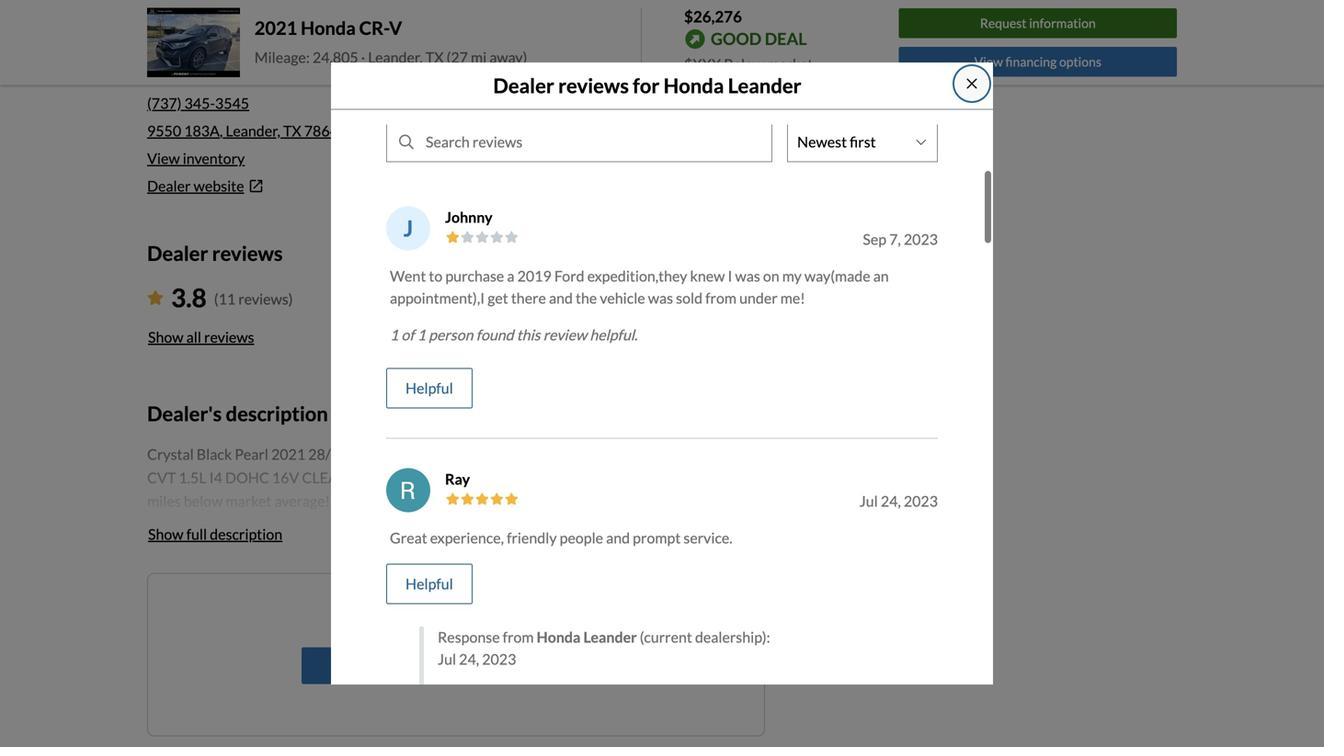Task type: locate. For each thing, give the bounding box(es) containing it.
tx left 78641 on the left of the page
[[283, 122, 301, 140]]

28/34 down clean
[[333, 493, 373, 511]]

0 vertical spatial leander,
[[368, 48, 423, 66]]

0 vertical spatial of
[[401, 326, 415, 344]]

1 left person
[[417, 326, 426, 344]]

1 horizontal spatial from
[[706, 289, 737, 307]]

carfax up recent
[[524, 446, 581, 464]]

appointment),i
[[390, 289, 485, 307]]

this
[[517, 326, 541, 344], [526, 606, 550, 624]]

leander up 3545
[[206, 59, 273, 81]]

from down i
[[706, 289, 737, 307]]

view up close modal dealer reviews for honda leander icon
[[975, 54, 1004, 69]]

me for notify
[[380, 606, 400, 624]]

response from honda leander (current dealership): jul 24, 2023
[[438, 629, 771, 669]]

helpful button up new
[[386, 564, 473, 605]]

(737) 345-3545
[[147, 94, 249, 112]]

1 horizontal spatial leander
[[584, 629, 637, 647]]

j dialog
[[331, 62, 994, 748]]

1 vertical spatial 2023
[[904, 492, 938, 510]]

market
[[768, 55, 813, 73], [226, 493, 272, 511]]

from down 'like'
[[503, 629, 534, 647]]

0 vertical spatial tx
[[426, 48, 444, 66]]

0 horizontal spatial leander
[[206, 59, 273, 81]]

2021 honda cr-v image
[[147, 8, 240, 77]]

one
[[412, 469, 443, 487]]

0 vertical spatial and
[[549, 289, 573, 307]]

1 vertical spatial description
[[210, 526, 283, 544]]

9550 183a , leander, tx 78641
[[147, 122, 347, 140]]

2021 up 16v
[[271, 446, 306, 464]]

star image
[[147, 291, 164, 305]]

2 horizontal spatial leander
[[728, 74, 802, 97]]

reviews for dealer reviews for honda leander
[[558, 74, 629, 97]]

1 horizontal spatial v
[[690, 446, 700, 464]]

ex
[[703, 446, 721, 464]]

v
[[389, 17, 402, 39], [690, 446, 700, 464]]

1 vertical spatial view
[[147, 150, 180, 167]]

honda inside "2021 honda cr-v mileage: 24,805 · leander, tx (27 mi away)"
[[301, 17, 356, 39]]

description right full
[[210, 526, 283, 544]]

0 horizontal spatial leander,
[[226, 122, 280, 140]]

1 horizontal spatial me
[[466, 657, 485, 675]]

(11
[[214, 291, 236, 308]]

dealership):
[[695, 629, 771, 647]]

this inside j dialog
[[517, 326, 541, 344]]

v inside "2021 honda cr-v mileage: 24,805 · leander, tx (27 mi away)"
[[389, 17, 402, 39]]

24, inside response from honda leander (current dealership): jul 24, 2023
[[459, 651, 479, 669]]

honda
[[301, 17, 356, 39], [147, 59, 202, 81], [664, 74, 724, 97], [478, 446, 521, 464], [537, 629, 581, 647]]

0 vertical spatial 28/34
[[308, 446, 348, 464]]

crystal black pearl 2021 28/34 city/highway mpg honda carfax one-owner. cr-v ex fwd cvt 1.5l i4 dohc 16v clean carfax one owner!.  recent arrival! odometer is 9479 miles below market average! 28/34 city/highway mpg additional information show full description
[[147, 446, 758, 544]]

3.8
[[171, 282, 207, 313]]

1 vertical spatial me
[[466, 657, 485, 675]]

2 helpful from the top
[[406, 575, 453, 593]]

1 vertical spatial 24,
[[459, 651, 479, 669]]

28/34
[[308, 446, 348, 464], [333, 493, 373, 511]]

reviews right all
[[204, 328, 254, 346]]

1 down appointment),i
[[390, 326, 399, 344]]

email me button
[[302, 648, 611, 685]]

johnny
[[445, 208, 493, 226]]

of inside j dialog
[[401, 326, 415, 344]]

from
[[706, 289, 737, 307], [503, 629, 534, 647]]

reviews up 3.8 (11 reviews)
[[212, 242, 283, 265]]

this right 'like'
[[526, 606, 550, 624]]

2 1 from the left
[[417, 326, 426, 344]]

leander left (current
[[584, 629, 637, 647]]

market down "dohc"
[[226, 493, 272, 511]]

me down response
[[466, 657, 485, 675]]

city/highway up ray image
[[351, 446, 439, 464]]

0 vertical spatial this
[[517, 326, 541, 344]]

0 horizontal spatial jul
[[438, 651, 456, 669]]

1 horizontal spatial jul
[[860, 492, 878, 510]]

0 vertical spatial show
[[148, 328, 184, 346]]

1 vertical spatial v
[[690, 446, 700, 464]]

1 vertical spatial cr-
[[666, 446, 690, 464]]

2023
[[904, 230, 938, 248], [904, 492, 938, 510], [482, 651, 516, 669]]

helpful up new
[[406, 575, 453, 593]]

2 vertical spatial reviews
[[204, 328, 254, 346]]

1 horizontal spatial cr-
[[666, 446, 690, 464]]

from inside went to purchase a 2019 ford expedition,they knew i was on my way(made an appointment),i get there and the vehicle was sold from under me!
[[706, 289, 737, 307]]

0 horizontal spatial v
[[389, 17, 402, 39]]

market down the deal
[[768, 55, 813, 73]]

tx left (27
[[426, 48, 444, 66]]

cr- up ·
[[359, 17, 389, 39]]

was right i
[[735, 267, 761, 285]]

reviews)
[[238, 291, 293, 308]]

1 vertical spatial was
[[648, 289, 673, 307]]

2021 inside "2021 honda cr-v mileage: 24,805 · leander, tx (27 mi away)"
[[255, 17, 297, 39]]

this right "found"
[[517, 326, 541, 344]]

1
[[390, 326, 399, 344], [417, 326, 426, 344]]

1 horizontal spatial view
[[975, 54, 1004, 69]]

1 vertical spatial carfax
[[352, 469, 409, 487]]

2021 inside crystal black pearl 2021 28/34 city/highway mpg honda carfax one-owner. cr-v ex fwd cvt 1.5l i4 dohc 16v clean carfax one owner!.  recent arrival! odometer is 9479 miles below market average! 28/34 city/highway mpg additional information show full description
[[271, 446, 306, 464]]

and right people
[[606, 529, 630, 547]]

dealer down view inventory
[[147, 177, 191, 195]]

·
[[361, 48, 365, 66]]

dealer inside j dialog
[[493, 74, 555, 97]]

1 helpful from the top
[[406, 379, 453, 397]]

reviews inside j dialog
[[558, 74, 629, 97]]

2 helpful button from the top
[[386, 564, 473, 605]]

carfax left one
[[352, 469, 409, 487]]

and
[[549, 289, 573, 307], [606, 529, 630, 547]]

mpg up ray at the bottom left
[[442, 446, 475, 464]]

my
[[783, 267, 802, 285]]

cr- up is
[[666, 446, 690, 464]]

0 horizontal spatial cr-
[[359, 17, 389, 39]]

email
[[427, 657, 463, 675]]

honda down one
[[537, 629, 581, 647]]

and inside went to purchase a 2019 ford expedition,they knew i was on my way(made an appointment),i get there and the vehicle was sold from under me!
[[549, 289, 573, 307]]

cr- inside crystal black pearl 2021 28/34 city/highway mpg honda carfax one-owner. cr-v ex fwd cvt 1.5l i4 dohc 16v clean carfax one owner!.  recent arrival! odometer is 9479 miles below market average! 28/34 city/highway mpg additional information show full description
[[666, 446, 690, 464]]

1 vertical spatial and
[[606, 529, 630, 547]]

1 helpful button from the top
[[386, 368, 473, 409]]

of left person
[[401, 326, 415, 344]]

2021 up the mileage:
[[255, 17, 297, 39]]

and down ford
[[549, 289, 573, 307]]

0 vertical spatial from
[[706, 289, 737, 307]]

2 vertical spatial 2023
[[482, 651, 516, 669]]

view down 9550
[[147, 150, 180, 167]]

request information
[[981, 15, 1096, 31]]

show inside crystal black pearl 2021 28/34 city/highway mpg honda carfax one-owner. cr-v ex fwd cvt 1.5l i4 dohc 16v clean carfax one owner!.  recent arrival! odometer is 9479 miles below market average! 28/34 city/highway mpg additional information show full description
[[148, 526, 184, 544]]

leander, right ·
[[368, 48, 423, 66]]

view for view financing options
[[975, 54, 1004, 69]]

0 vertical spatial mpg
[[442, 446, 475, 464]]

1 vertical spatial 28/34
[[333, 493, 373, 511]]

0 vertical spatial reviews
[[558, 74, 629, 97]]

experience,
[[430, 529, 504, 547]]

leander, right ,
[[226, 122, 280, 140]]

show left full
[[148, 526, 184, 544]]

went
[[390, 267, 426, 285]]

0 vertical spatial was
[[735, 267, 761, 285]]

0 horizontal spatial and
[[549, 289, 573, 307]]

1 vertical spatial 2021
[[271, 446, 306, 464]]

1 vertical spatial this
[[526, 606, 550, 624]]

reviews for dealer reviews
[[212, 242, 283, 265]]

me for email
[[466, 657, 485, 675]]

for
[[633, 74, 660, 97]]

recent
[[513, 469, 558, 487]]

honda up 24,805
[[301, 17, 356, 39]]

0 vertical spatial market
[[768, 55, 813, 73]]

0 vertical spatial v
[[389, 17, 402, 39]]

description
[[226, 402, 328, 426], [210, 526, 283, 544]]

1 vertical spatial helpful
[[406, 575, 453, 593]]

helpful button for ray
[[386, 564, 473, 605]]

jul inside response from honda leander (current dealership): jul 24, 2023
[[438, 651, 456, 669]]

helpful down person
[[406, 379, 453, 397]]

miles
[[147, 493, 181, 511]]

view inside button
[[975, 54, 1004, 69]]

email me
[[427, 657, 485, 675]]

one
[[553, 606, 578, 624]]

1 vertical spatial reviews
[[212, 242, 283, 265]]

helpful button
[[386, 368, 473, 409], [386, 564, 473, 605]]

honda leander
[[147, 59, 273, 81]]

0 vertical spatial 2023
[[904, 230, 938, 248]]

0 horizontal spatial me
[[380, 606, 400, 624]]

0 vertical spatial cr-
[[359, 17, 389, 39]]

0 vertical spatial carfax
[[524, 446, 581, 464]]

1 horizontal spatial 24,
[[881, 492, 901, 510]]

helpful for ray
[[406, 575, 453, 593]]

show inside button
[[148, 328, 184, 346]]

1 vertical spatial helpful button
[[386, 564, 473, 605]]

1 vertical spatial market
[[226, 493, 272, 511]]

owner.
[[616, 446, 663, 464]]

0 horizontal spatial tx
[[283, 122, 301, 140]]

1 horizontal spatial 1
[[417, 326, 426, 344]]

additional
[[147, 516, 214, 534]]

0 vertical spatial me
[[380, 606, 400, 624]]

1 vertical spatial jul
[[438, 651, 456, 669]]

me right notify
[[380, 606, 400, 624]]

an
[[874, 267, 889, 285]]

1 horizontal spatial leander,
[[368, 48, 423, 66]]

mpg
[[442, 446, 475, 464], [467, 493, 500, 511]]

dealer up 3.8
[[147, 242, 208, 265]]

(737) 345-3545 link
[[147, 94, 249, 112]]

1 vertical spatial from
[[503, 629, 534, 647]]

dealer down away)
[[493, 74, 555, 97]]

0 vertical spatial helpful
[[406, 379, 453, 397]]

0 horizontal spatial 24,
[[459, 651, 479, 669]]

1 horizontal spatial market
[[768, 55, 813, 73]]

0 horizontal spatial from
[[503, 629, 534, 647]]

reviews left for
[[558, 74, 629, 97]]

helpful button down person
[[386, 368, 473, 409]]

view inventory link
[[147, 150, 245, 167]]

0 vertical spatial 24,
[[881, 492, 901, 510]]

0 horizontal spatial market
[[226, 493, 272, 511]]

information
[[1030, 15, 1096, 31]]

78641
[[304, 122, 347, 140]]

vehicle
[[600, 289, 646, 307]]

1 vertical spatial show
[[148, 526, 184, 544]]

1 1 from the left
[[390, 326, 399, 344]]

all
[[186, 328, 201, 346]]

0 horizontal spatial 1
[[390, 326, 399, 344]]

was left sold
[[648, 289, 673, 307]]

1 show from the top
[[148, 328, 184, 346]]

0 vertical spatial city/highway
[[351, 446, 439, 464]]

full
[[186, 526, 207, 544]]

0 vertical spatial 2021
[[255, 17, 297, 39]]

ford
[[555, 267, 585, 285]]

0 vertical spatial view
[[975, 54, 1004, 69]]

mpg down owner!.
[[467, 493, 500, 511]]

city/highway down one
[[376, 493, 464, 511]]

description up pearl
[[226, 402, 328, 426]]

i
[[728, 267, 733, 285]]

dealer reviews
[[147, 242, 283, 265]]

0 vertical spatial jul
[[860, 492, 878, 510]]

leander, inside "2021 honda cr-v mileage: 24,805 · leander, tx (27 mi away)"
[[368, 48, 423, 66]]

28/34 up clean
[[308, 446, 348, 464]]

clean
[[302, 469, 349, 487]]

show all reviews
[[148, 328, 254, 346]]

show left all
[[148, 328, 184, 346]]

helpful
[[406, 379, 453, 397], [406, 575, 453, 593]]

leander,
[[368, 48, 423, 66], [226, 122, 280, 140]]

below
[[724, 55, 765, 73]]

leander down $xxx below market
[[728, 74, 802, 97]]

1 horizontal spatial tx
[[426, 48, 444, 66]]

leander
[[206, 59, 273, 81], [728, 74, 802, 97], [584, 629, 637, 647]]

2 show from the top
[[148, 526, 184, 544]]

honda down the $xxx
[[664, 74, 724, 97]]

0 vertical spatial helpful button
[[386, 368, 473, 409]]

honda up owner!.
[[478, 446, 521, 464]]

dealer website link
[[147, 175, 765, 197]]

cr-
[[359, 17, 389, 39], [666, 446, 690, 464]]

of left new
[[403, 606, 417, 624]]

1 horizontal spatial was
[[735, 267, 761, 285]]

dohc
[[225, 469, 269, 487]]

leander inside response from honda leander (current dealership): jul 24, 2023
[[584, 629, 637, 647]]

me inside button
[[466, 657, 485, 675]]

average!
[[275, 493, 330, 511]]

0 horizontal spatial view
[[147, 150, 180, 167]]

under
[[740, 289, 778, 307]]

ray image
[[386, 469, 431, 513]]

dealer up honda leander link
[[147, 13, 208, 37]]



Task type: vqa. For each thing, say whether or not it's contained in the screenshot.
Save
no



Task type: describe. For each thing, give the bounding box(es) containing it.
great
[[390, 529, 427, 547]]

v inside crystal black pearl 2021 28/34 city/highway mpg honda carfax one-owner. cr-v ex fwd cvt 1.5l i4 dohc 16v clean carfax one owner!.  recent arrival! odometer is 9479 miles below market average! 28/34 city/highway mpg additional information show full description
[[690, 446, 700, 464]]

dealer website
[[147, 177, 244, 195]]

view for view inventory
[[147, 150, 180, 167]]

crystal
[[147, 446, 194, 464]]

dealer for dealer
[[147, 13, 208, 37]]

dealer for dealer reviews
[[147, 242, 208, 265]]

dealer's
[[147, 402, 222, 426]]

odometer
[[613, 469, 680, 487]]

request information button
[[899, 8, 1178, 38]]

24,805
[[313, 48, 358, 66]]

good
[[711, 29, 762, 49]]

like
[[499, 606, 523, 624]]

1.5l
[[179, 469, 207, 487]]

sep 7, 2023
[[863, 230, 938, 248]]

honda leander link
[[147, 59, 273, 81]]

(current
[[640, 629, 693, 647]]

found
[[476, 326, 514, 344]]

show all reviews button
[[147, 317, 255, 358]]

cvt
[[147, 469, 176, 487]]

me!
[[781, 289, 806, 307]]

market inside crystal black pearl 2021 28/34 city/highway mpg honda carfax one-owner. cr-v ex fwd cvt 1.5l i4 dohc 16v clean carfax one owner!.  recent arrival! odometer is 9479 miles below market average! 28/34 city/highway mpg additional information show full description
[[226, 493, 272, 511]]

way(made
[[805, 267, 871, 285]]

people
[[560, 529, 604, 547]]

7,
[[890, 230, 901, 248]]

1 of 1 person found this review helpful.
[[390, 326, 638, 344]]

website
[[194, 177, 244, 195]]

$26,276
[[684, 7, 742, 26]]

,
[[220, 122, 223, 140]]

there
[[511, 289, 546, 307]]

1 horizontal spatial and
[[606, 529, 630, 547]]

16v
[[272, 469, 299, 487]]

$xxx
[[684, 55, 721, 73]]

notify
[[335, 606, 377, 624]]

new
[[419, 606, 447, 624]]

on
[[763, 267, 780, 285]]

dealer for dealer website
[[147, 177, 191, 195]]

mileage:
[[255, 48, 310, 66]]

2023 for sep 7, 2023
[[904, 230, 938, 248]]

Search reviews field
[[417, 123, 772, 161]]

cr- inside "2021 honda cr-v mileage: 24,805 · leander, tx (27 mi away)"
[[359, 17, 389, 39]]

helpful.
[[590, 326, 638, 344]]

inventory
[[183, 150, 245, 167]]

request
[[981, 15, 1027, 31]]

sold
[[676, 289, 703, 307]]

dealer reviews for honda leander
[[493, 74, 802, 97]]

away)
[[490, 48, 528, 66]]

review
[[543, 326, 587, 344]]

information
[[217, 516, 294, 534]]

pearl
[[235, 446, 269, 464]]

1 vertical spatial city/highway
[[376, 493, 464, 511]]

j
[[404, 215, 413, 241]]

to
[[429, 267, 443, 285]]

1 horizontal spatial carfax
[[524, 446, 581, 464]]

person
[[429, 326, 473, 344]]

close modal dealer reviews for honda leander image
[[965, 76, 980, 91]]

went to purchase a 2019 ford expedition,they knew i was on my way(made an appointment),i get there and the vehicle was sold from under me!
[[390, 267, 889, 307]]

2021 honda cr-v mileage: 24,805 · leander, tx (27 mi away)
[[255, 17, 528, 66]]

$xxx below market
[[684, 55, 813, 73]]

financing
[[1006, 54, 1057, 69]]

description inside crystal black pearl 2021 28/34 city/highway mpg honda carfax one-owner. cr-v ex fwd cvt 1.5l i4 dohc 16v clean carfax one owner!.  recent arrival! odometer is 9479 miles below market average! 28/34 city/highway mpg additional information show full description
[[210, 526, 283, 544]]

2023 for jul 24, 2023
[[904, 492, 938, 510]]

0 horizontal spatial was
[[648, 289, 673, 307]]

notify me of new listings like this one
[[335, 606, 578, 624]]

i4
[[209, 469, 222, 487]]

good deal
[[711, 29, 807, 49]]

is
[[683, 469, 693, 487]]

get
[[488, 289, 508, 307]]

1 vertical spatial tx
[[283, 122, 301, 140]]

jul 24, 2023
[[860, 492, 938, 510]]

the
[[576, 289, 597, 307]]

1 vertical spatial leander,
[[226, 122, 280, 140]]

dealer for dealer reviews for honda leander
[[493, 74, 555, 97]]

1 vertical spatial mpg
[[467, 493, 500, 511]]

helpful for johnny
[[406, 379, 453, 397]]

0 vertical spatial description
[[226, 402, 328, 426]]

3545
[[215, 94, 249, 112]]

view financing options button
[[899, 47, 1178, 77]]

honda up (737)
[[147, 59, 202, 81]]

9550
[[147, 122, 181, 140]]

2023 inside response from honda leander (current dealership): jul 24, 2023
[[482, 651, 516, 669]]

honda inside response from honda leander (current dealership): jul 24, 2023
[[537, 629, 581, 647]]

knew
[[690, 267, 725, 285]]

prompt
[[633, 529, 681, 547]]

honda inside crystal black pearl 2021 28/34 city/highway mpg honda carfax one-owner. cr-v ex fwd cvt 1.5l i4 dohc 16v clean carfax one owner!.  recent arrival! odometer is 9479 miles below market average! 28/34 city/highway mpg additional information show full description
[[478, 446, 521, 464]]

0 horizontal spatial carfax
[[352, 469, 409, 487]]

1 vertical spatial of
[[403, 606, 417, 624]]

search image
[[399, 135, 414, 149]]

from inside response from honda leander (current dealership): jul 24, 2023
[[503, 629, 534, 647]]

reviews inside button
[[204, 328, 254, 346]]

owner!.
[[446, 469, 510, 487]]

ray
[[445, 470, 470, 488]]

183a
[[184, 122, 220, 140]]

show full description button
[[147, 515, 283, 555]]

(737)
[[147, 94, 182, 112]]

helpful button for johnny
[[386, 368, 473, 409]]

a
[[507, 267, 515, 285]]

9479
[[696, 469, 730, 487]]

(27
[[447, 48, 468, 66]]

response
[[438, 629, 500, 647]]

expedition,they
[[588, 267, 688, 285]]

listings
[[450, 606, 497, 624]]

service.
[[684, 529, 733, 547]]

tx inside "2021 honda cr-v mileage: 24,805 · leander, tx (27 mi away)"
[[426, 48, 444, 66]]

great experience, friendly people and prompt service.
[[390, 529, 733, 547]]

2019
[[518, 267, 552, 285]]

below
[[184, 493, 223, 511]]

fwd
[[724, 446, 758, 464]]

deal
[[765, 29, 807, 49]]



